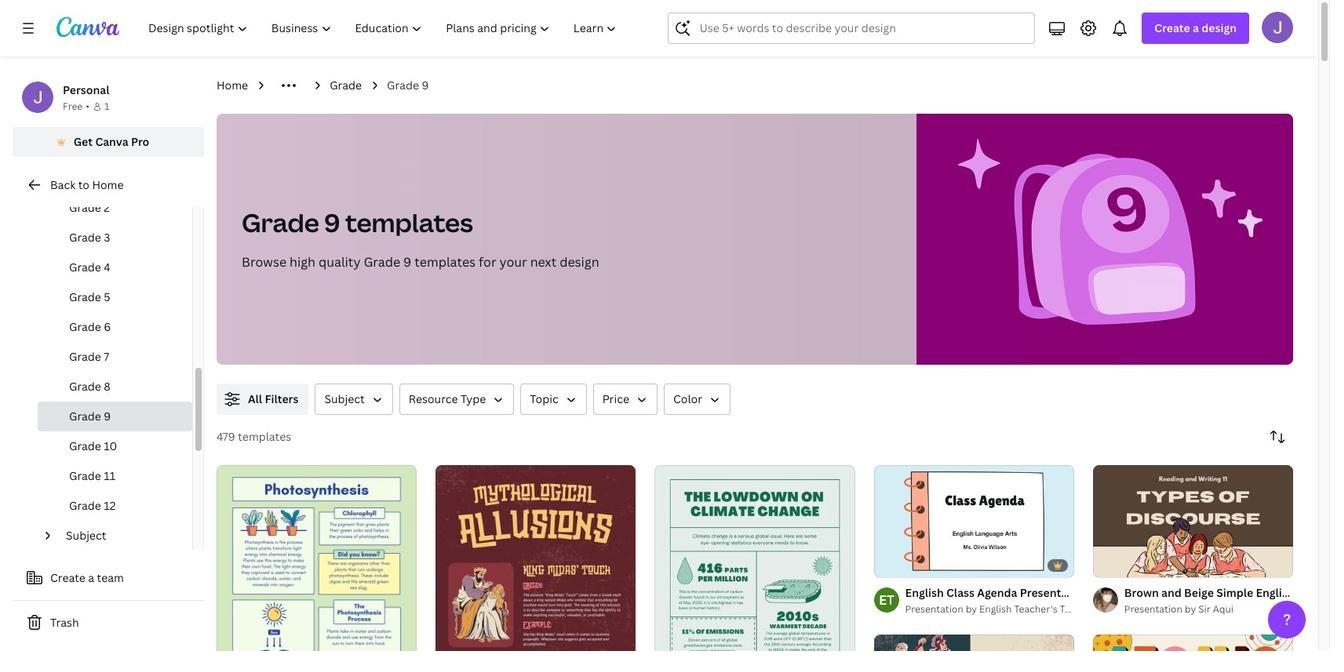 Task type: locate. For each thing, give the bounding box(es) containing it.
2 presentation from the left
[[1124, 603, 1183, 616]]

a inside create a design dropdown button
[[1193, 20, 1199, 35]]

allusions in literature education presentation in beige and dark green illustrative style image
[[874, 635, 1074, 651]]

subject right the filters
[[324, 392, 365, 407]]

subject button right the filters
[[315, 384, 393, 415]]

1 vertical spatial home
[[92, 177, 124, 192]]

0 vertical spatial a
[[1193, 20, 1199, 35]]

pro
[[131, 134, 149, 149]]

subject down grade 12
[[66, 528, 106, 543]]

sir
[[1198, 603, 1211, 616]]

browse high quality grade 9 templates for your next design
[[242, 253, 599, 271]]

grade 9
[[387, 78, 429, 93], [69, 409, 111, 424]]

back to home link
[[13, 170, 204, 201]]

of left 14
[[1111, 559, 1119, 570]]

6
[[104, 319, 111, 334]]

grade 7 link
[[38, 342, 192, 372]]

back to home
[[50, 177, 124, 192]]

1 horizontal spatial presentation
[[1124, 603, 1183, 616]]

your
[[499, 253, 527, 271]]

a
[[1193, 20, 1199, 35], [88, 571, 94, 585]]

2 of from the left
[[1111, 559, 1119, 570]]

1 right •
[[104, 100, 109, 113]]

english teacher's toolbox element
[[874, 588, 899, 613]]

templates down all filters button on the bottom left of the page
[[238, 429, 291, 444]]

for
[[479, 253, 496, 271]]

create for create a design
[[1155, 20, 1190, 35]]

1 horizontal spatial 10
[[902, 559, 913, 570]]

of for presentation by sir aqui
[[1111, 559, 1119, 570]]

0 horizontal spatial a
[[88, 571, 94, 585]]

presentation by sir aqui
[[1124, 603, 1234, 616]]

grade 2 link
[[38, 193, 192, 223]]

Search search field
[[700, 13, 1025, 43]]

1 horizontal spatial subject button
[[315, 384, 393, 415]]

1 for 1 of 14
[[1104, 559, 1109, 570]]

home link
[[217, 77, 248, 94]]

resource type button
[[399, 384, 514, 415]]

1 vertical spatial 10
[[902, 559, 913, 570]]

0 vertical spatial design
[[1202, 20, 1237, 35]]

design
[[1202, 20, 1237, 35], [560, 253, 599, 271]]

grade 3
[[69, 230, 110, 245]]

high
[[290, 253, 315, 271]]

grade
[[330, 78, 362, 93], [387, 78, 419, 93], [69, 200, 101, 215], [242, 206, 319, 239], [69, 230, 101, 245], [364, 253, 400, 271], [69, 260, 101, 275], [69, 290, 101, 304], [69, 319, 101, 334], [69, 349, 101, 364], [69, 379, 101, 394], [69, 409, 101, 424], [69, 439, 101, 454], [69, 469, 101, 483], [69, 498, 101, 513]]

0 horizontal spatial of
[[892, 559, 900, 570]]

1 horizontal spatial subject
[[324, 392, 365, 407]]

a inside create a team button
[[88, 571, 94, 585]]

create
[[1155, 20, 1190, 35], [50, 571, 85, 585]]

9 down "grade 9 templates" at the left of page
[[403, 253, 412, 271]]

9
[[422, 78, 429, 93], [324, 206, 340, 239], [403, 253, 412, 271], [104, 409, 111, 424]]

4
[[104, 260, 111, 275]]

grade 3 link
[[38, 223, 192, 253]]

create inside button
[[50, 571, 85, 585]]

0 vertical spatial create
[[1155, 20, 1190, 35]]

next
[[530, 253, 557, 271]]

0 horizontal spatial by
[[966, 603, 977, 616]]

479 templates
[[217, 429, 291, 444]]

1 presentation from the left
[[905, 603, 963, 616]]

1 horizontal spatial create
[[1155, 20, 1190, 35]]

1 up english teacher's toolbox image
[[885, 559, 889, 570]]

1 left 14
[[1104, 559, 1109, 570]]

presentation by sir aqui link
[[1124, 602, 1293, 618]]

home
[[217, 78, 248, 93], [92, 177, 124, 192]]

presentation right the english teacher's toolbox element
[[905, 603, 963, 616]]

1 horizontal spatial by
[[1185, 603, 1196, 616]]

0 horizontal spatial design
[[560, 253, 599, 271]]

canva
[[95, 134, 128, 149]]

quality
[[319, 253, 361, 271]]

back
[[50, 177, 76, 192]]

10 inside grade 10 "link"
[[104, 439, 117, 454]]

1 horizontal spatial design
[[1202, 20, 1237, 35]]

0 horizontal spatial subject button
[[60, 521, 183, 551]]

2 horizontal spatial 1
[[1104, 559, 1109, 570]]

topic button
[[521, 384, 587, 415]]

0 horizontal spatial 10
[[104, 439, 117, 454]]

top level navigation element
[[138, 13, 631, 44]]

by left sir in the bottom right of the page
[[1185, 603, 1196, 616]]

grade 9 down 'top level navigation' element
[[387, 78, 429, 93]]

1 inside 1 of 14 link
[[1104, 559, 1109, 570]]

get canva pro
[[73, 134, 149, 149]]

subject button down 12
[[60, 521, 183, 551]]

1 horizontal spatial grade 9
[[387, 78, 429, 93]]

browse
[[242, 253, 287, 271]]

presentation
[[905, 603, 963, 616], [1124, 603, 1183, 616]]

color
[[673, 392, 702, 407]]

color button
[[664, 384, 731, 415]]

1 horizontal spatial a
[[1193, 20, 1199, 35]]

1 of 14 link
[[1093, 465, 1293, 578]]

1 of from the left
[[892, 559, 900, 570]]

design left jacob simon icon
[[1202, 20, 1237, 35]]

et link
[[874, 588, 899, 613]]

presentation left sir in the bottom right of the page
[[1124, 603, 1183, 616]]

templates up browse high quality grade 9 templates for your next design
[[345, 206, 473, 239]]

None search field
[[668, 13, 1035, 44]]

2 by from the left
[[1185, 603, 1196, 616]]

english
[[979, 603, 1012, 616]]

2
[[104, 200, 110, 215]]

10
[[104, 439, 117, 454], [902, 559, 913, 570]]

of for presentation by english teacher's toolbox
[[892, 559, 900, 570]]

grade 5
[[69, 290, 110, 304]]

by
[[966, 603, 977, 616], [1185, 603, 1196, 616]]

of
[[892, 559, 900, 570], [1111, 559, 1119, 570]]

1 vertical spatial templates
[[415, 253, 476, 271]]

1 inside 1 of 10 link
[[885, 559, 889, 570]]

presentation for presentation by english teacher's toolbox
[[905, 603, 963, 616]]

0 horizontal spatial create
[[50, 571, 85, 585]]

jacob simon image
[[1262, 12, 1293, 43]]

1 vertical spatial a
[[88, 571, 94, 585]]

aqui
[[1213, 603, 1234, 616]]

create inside dropdown button
[[1155, 20, 1190, 35]]

1 horizontal spatial home
[[217, 78, 248, 93]]

by left english
[[966, 603, 977, 616]]

0 horizontal spatial home
[[92, 177, 124, 192]]

grade 2
[[69, 200, 110, 215]]

subject button
[[315, 384, 393, 415], [60, 521, 183, 551]]

a for team
[[88, 571, 94, 585]]

trash link
[[13, 607, 204, 639]]

0 vertical spatial 10
[[104, 439, 117, 454]]

1
[[104, 100, 109, 113], [885, 559, 889, 570], [1104, 559, 1109, 570]]

0 horizontal spatial 1
[[104, 100, 109, 113]]

10 inside 1 of 10 link
[[902, 559, 913, 570]]

0 horizontal spatial subject
[[66, 528, 106, 543]]

3
[[104, 230, 110, 245]]

1 horizontal spatial of
[[1111, 559, 1119, 570]]

0 horizontal spatial grade 9
[[69, 409, 111, 424]]

subject
[[324, 392, 365, 407], [66, 528, 106, 543]]

create for create a team
[[50, 571, 85, 585]]

templates left for
[[415, 253, 476, 271]]

1 horizontal spatial 1
[[885, 559, 889, 570]]

1 vertical spatial create
[[50, 571, 85, 585]]

1 vertical spatial subject
[[66, 528, 106, 543]]

of up english teacher's toolbox image
[[892, 559, 900, 570]]

templates
[[345, 206, 473, 239], [415, 253, 476, 271], [238, 429, 291, 444]]

1 for 1 of 10
[[885, 559, 889, 570]]

grade 11 link
[[38, 461, 192, 491]]

0 vertical spatial subject
[[324, 392, 365, 407]]

14
[[1121, 559, 1131, 570]]

1 vertical spatial grade 9
[[69, 409, 111, 424]]

0 horizontal spatial presentation
[[905, 603, 963, 616]]

design right next
[[560, 253, 599, 271]]

personal
[[63, 82, 109, 97]]

trash
[[50, 615, 79, 630]]

•
[[86, 100, 89, 113]]

english teacher's toolbox image
[[874, 588, 899, 613]]

filters
[[265, 392, 299, 407]]

subject for the bottommost "subject" button
[[66, 528, 106, 543]]

grade 9 down grade 8 in the bottom of the page
[[69, 409, 111, 424]]

1 by from the left
[[966, 603, 977, 616]]



Task type: vqa. For each thing, say whether or not it's contained in the screenshot.
•
yes



Task type: describe. For each thing, give the bounding box(es) containing it.
grade 5 link
[[38, 283, 192, 312]]

grade 6
[[69, 319, 111, 334]]

get
[[73, 134, 93, 149]]

to
[[78, 177, 89, 192]]

english class agenda presentation in blue peach and white illustrative style image
[[874, 465, 1074, 578]]

by for sir
[[1185, 603, 1196, 616]]

12
[[104, 498, 116, 513]]

1 for 1
[[104, 100, 109, 113]]

toolbox
[[1060, 603, 1096, 616]]

grade 4 link
[[38, 253, 192, 283]]

1 of 10 link
[[874, 465, 1074, 578]]

subject for top "subject" button
[[324, 392, 365, 407]]

grade 10 link
[[38, 432, 192, 461]]

0 vertical spatial subject button
[[315, 384, 393, 415]]

1 of 14
[[1104, 559, 1131, 570]]

price
[[602, 392, 629, 407]]

5
[[104, 290, 110, 304]]

get canva pro button
[[13, 127, 204, 157]]

9 down 8 on the left
[[104, 409, 111, 424]]

create a design button
[[1142, 13, 1249, 44]]

9 up the quality
[[324, 206, 340, 239]]

grade 8
[[69, 379, 111, 394]]

9 down 'top level navigation' element
[[422, 78, 429, 93]]

2 vertical spatial templates
[[238, 429, 291, 444]]

home inside back to home 'link'
[[92, 177, 124, 192]]

grade 12 link
[[38, 491, 192, 521]]

all filters
[[248, 392, 299, 407]]

grade 9 templates
[[242, 206, 473, 239]]

Sort by button
[[1262, 421, 1293, 453]]

free •
[[63, 100, 89, 113]]

479
[[217, 429, 235, 444]]

price button
[[593, 384, 658, 415]]

grade 7
[[69, 349, 109, 364]]

teacher's
[[1014, 603, 1058, 616]]

resource type
[[409, 392, 486, 407]]

11
[[104, 469, 116, 483]]

a for design
[[1193, 20, 1199, 35]]

create a team
[[50, 571, 124, 585]]

team
[[97, 571, 124, 585]]

8
[[104, 379, 111, 394]]

1 vertical spatial design
[[560, 253, 599, 271]]

0 vertical spatial grade 9
[[387, 78, 429, 93]]

grade 4
[[69, 260, 111, 275]]

grade 10
[[69, 439, 117, 454]]

7
[[104, 349, 109, 364]]

1 of 10
[[885, 559, 913, 570]]

grade 6 link
[[38, 312, 192, 342]]

resource
[[409, 392, 458, 407]]

presentation by english teacher's toolbox
[[905, 603, 1096, 616]]

green and blue lined photosynthesis biology worksheet image
[[217, 465, 417, 651]]

grade 11
[[69, 469, 116, 483]]

all filters button
[[217, 384, 309, 415]]

presentation for presentation by sir aqui
[[1124, 603, 1183, 616]]

create a design
[[1155, 20, 1237, 35]]

0 vertical spatial templates
[[345, 206, 473, 239]]

brown and beige simple english reading and writing types of discourse presentation image
[[1093, 465, 1293, 578]]

type
[[461, 392, 486, 407]]

design inside dropdown button
[[1202, 20, 1237, 35]]

0 vertical spatial home
[[217, 78, 248, 93]]

grade 12
[[69, 498, 116, 513]]

1 vertical spatial subject button
[[60, 521, 183, 551]]

all
[[248, 392, 262, 407]]

topic
[[530, 392, 558, 407]]

green lined climate change environment infographic image
[[655, 465, 855, 651]]

free
[[63, 100, 83, 113]]

grade 8 link
[[38, 372, 192, 402]]

by for english
[[966, 603, 977, 616]]

mythological allusions educational infographic in red and yellow textured illustrative style image
[[436, 465, 636, 651]]

presentation by english teacher's toolbox link
[[905, 602, 1096, 618]]

create a team button
[[13, 563, 204, 594]]



